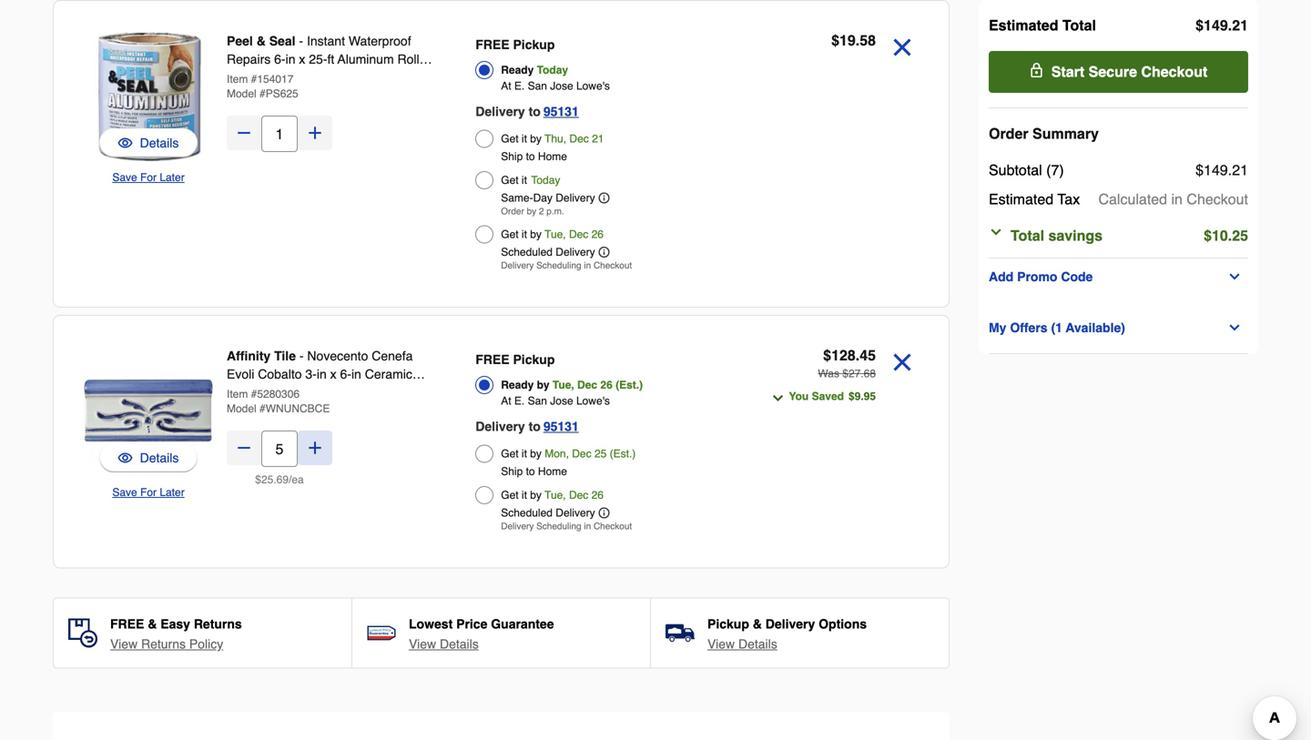 Task type: locate. For each thing, give the bounding box(es) containing it.
1 vertical spatial home
[[538, 465, 567, 478]]

ship to home up get it today
[[501, 150, 567, 163]]

cobalto
[[258, 367, 302, 382]]

1 at from the top
[[501, 80, 511, 92]]

policy
[[189, 637, 223, 652]]

affinity
[[227, 349, 271, 363]]

2 at e. san jose lowe's from the top
[[501, 395, 610, 408]]

cenefa
[[372, 349, 413, 363]]

1 vertical spatial pickup
[[513, 352, 555, 367]]

1 vertical spatial lowe's
[[576, 395, 610, 408]]

1 ship to home from the top
[[501, 150, 567, 163]]

free for ceramic
[[476, 352, 510, 367]]

0 vertical spatial free
[[476, 37, 510, 52]]

tile
[[274, 349, 296, 363], [279, 385, 299, 400]]

2 get it by tue, dec 26 from the top
[[501, 489, 604, 502]]

0 vertical spatial ship to home
[[501, 150, 567, 163]]

x inside instant waterproof repairs 6-in x 25-ft aluminum roll flashing
[[299, 52, 305, 66]]

2 item from the top
[[227, 388, 248, 401]]

save for later button down quickview icon in the left of the page
[[112, 484, 185, 502]]

jose down the ready today
[[550, 80, 573, 92]]

e. for novecento cenefa evoli cobalto 3-in x 6-in ceramic bullnose tile (0.1-sq. ft/ piece)
[[515, 395, 525, 408]]

order down same-
[[501, 206, 524, 217]]

at e. san jose lowe's
[[501, 80, 610, 92], [501, 395, 610, 408]]

& left options
[[753, 617, 762, 632]]

jose for novecento cenefa evoli cobalto 3-in x 6-in ceramic bullnose tile (0.1-sq. ft/ piece)
[[550, 395, 573, 408]]

0 vertical spatial scheduled
[[501, 246, 553, 259]]

e. down the ready today
[[515, 80, 525, 92]]

5 get from the top
[[501, 489, 519, 502]]

$ 25 . 69 /ea
[[255, 474, 304, 486]]

1 later from the top
[[160, 171, 185, 184]]

model
[[227, 87, 257, 100], [227, 403, 257, 415]]

1 horizontal spatial total
[[1063, 17, 1097, 34]]

0 vertical spatial pickup
[[513, 37, 555, 52]]

item for bullnose
[[227, 388, 248, 401]]

jose for instant waterproof repairs 6-in x 25-ft aluminum roll flashing
[[550, 80, 573, 92]]

1 vertical spatial scheduling
[[537, 521, 582, 532]]

& inside free & easy returns view returns policy
[[148, 617, 157, 632]]

item down evoli
[[227, 388, 248, 401]]

save for later button down quickview image at top left
[[112, 168, 185, 187]]

1 jose from the top
[[550, 80, 573, 92]]

returns up policy
[[194, 617, 242, 632]]

free pickup for roll
[[476, 37, 555, 52]]

get it by tue, dec 26 for info image corresponding to novecento cenefa evoli cobalto 3-in x 6-in ceramic bullnose tile (0.1-sq. ft/ piece)
[[501, 489, 604, 502]]

0 vertical spatial later
[[160, 171, 185, 184]]

0 vertical spatial remove item image
[[887, 32, 918, 63]]

delivery scheduling in checkout down info icon
[[501, 260, 632, 271]]

ship for instant waterproof repairs 6-in x 25-ft aluminum roll flashing
[[501, 150, 523, 163]]

chevron down image inside add promo code link
[[1228, 270, 1243, 284]]

1 horizontal spatial view details link
[[708, 635, 778, 654]]

0 vertical spatial get it by tue, dec 26
[[501, 228, 604, 241]]

2 ship to home from the top
[[501, 465, 567, 478]]

2 view from the left
[[409, 637, 436, 652]]

2 jose from the top
[[550, 395, 573, 408]]

get left thu,
[[501, 133, 519, 145]]

it down get it by mon, dec 25 (est.)
[[522, 489, 527, 502]]

6- down the novecento
[[340, 367, 352, 382]]

1 95131 button from the top
[[544, 101, 579, 123]]

tue, for info image corresponding to novecento cenefa evoli cobalto 3-in x 6-in ceramic bullnose tile (0.1-sq. ft/ piece)
[[545, 489, 566, 502]]

2 it from the top
[[522, 174, 527, 187]]

chevron down image inside my offers (1 available) link
[[1228, 321, 1243, 335]]

1 vertical spatial order
[[501, 206, 524, 217]]

25
[[1233, 227, 1249, 244], [595, 448, 607, 460], [261, 474, 274, 486]]

2 stepper number input field with increment and decrement buttons number field from the top
[[261, 431, 298, 467]]

tue,
[[545, 228, 566, 241], [553, 379, 574, 392], [545, 489, 566, 502]]

3 view from the left
[[708, 637, 735, 652]]

chevron down image
[[1228, 270, 1243, 284], [1228, 321, 1243, 335], [771, 391, 786, 406]]

2 scheduled delivery from the top
[[501, 507, 595, 520]]

get for info image corresponding to novecento cenefa evoli cobalto 3-in x 6-in ceramic bullnose tile (0.1-sq. ft/ piece)
[[501, 489, 519, 502]]

1 ready from the top
[[501, 64, 534, 77]]

stepper number input field with increment and decrement buttons number field up $ 25 . 69 /ea
[[261, 431, 298, 467]]

1 vertical spatial later
[[160, 486, 185, 499]]

0 vertical spatial x
[[299, 52, 305, 66]]

by down order by 2 p.m.
[[530, 228, 542, 241]]

e.
[[515, 80, 525, 92], [515, 395, 525, 408]]

ship to home down the mon,
[[501, 465, 567, 478]]

2 save from the top
[[112, 486, 137, 499]]

today up same-day delivery
[[531, 174, 560, 187]]

at
[[501, 80, 511, 92], [501, 395, 511, 408]]

pickup inside 'pickup & delivery options view details'
[[708, 617, 750, 632]]

1 option group from the top
[[476, 32, 728, 276]]

& inside 'pickup & delivery options view details'
[[753, 617, 762, 632]]

get down order by 2 p.m.
[[501, 228, 519, 241]]

1 vertical spatial stepper number input field with increment and decrement buttons number field
[[261, 431, 298, 467]]

scheduling down the mon,
[[537, 521, 582, 532]]

95131 button up the mon,
[[544, 416, 579, 438]]

remove item image for novecento cenefa evoli cobalto 3-in x 6-in ceramic bullnose tile (0.1-sq. ft/ piece)
[[887, 347, 918, 378]]

1 vertical spatial scheduled delivery
[[501, 507, 595, 520]]

0 vertical spatial jose
[[550, 80, 573, 92]]

remove item image
[[887, 32, 918, 63], [887, 347, 918, 378]]

1 vertical spatial 6-
[[340, 367, 352, 382]]

same-
[[501, 192, 533, 204]]

save for flashing
[[112, 171, 137, 184]]

1 vertical spatial e.
[[515, 395, 525, 408]]

0 vertical spatial san
[[528, 80, 547, 92]]

1 vertical spatial delivery to 95131
[[476, 419, 579, 434]]

model inside the item #5280306 model #wnuncbce
[[227, 403, 257, 415]]

home for instant waterproof repairs 6-in x 25-ft aluminum roll flashing
[[538, 150, 567, 163]]

0 horizontal spatial order
[[501, 206, 524, 217]]

0 vertical spatial item
[[227, 73, 248, 86]]

6-
[[274, 52, 286, 66], [340, 367, 352, 382]]

get it by tue, dec 26
[[501, 228, 604, 241], [501, 489, 604, 502]]

2 get from the top
[[501, 174, 519, 187]]

get
[[501, 133, 519, 145], [501, 174, 519, 187], [501, 228, 519, 241], [501, 448, 519, 460], [501, 489, 519, 502]]

1 view from the left
[[110, 637, 138, 652]]

it up same-
[[522, 174, 527, 187]]

95131 button for novecento cenefa evoli cobalto 3-in x 6-in ceramic bullnose tile (0.1-sq. ft/ piece)
[[544, 416, 579, 438]]

26 up info icon
[[592, 228, 604, 241]]

3 get from the top
[[501, 228, 519, 241]]

get it by tue, dec 26 down the mon,
[[501, 489, 604, 502]]

for down instant waterproof repairs 6-in x 25-ft aluminum roll flashing image
[[140, 171, 157, 184]]

1 get it by tue, dec 26 from the top
[[501, 228, 604, 241]]

subtotal (7)
[[989, 162, 1064, 179]]

checkout inside button
[[1142, 63, 1208, 80]]

sq.
[[329, 385, 346, 400]]

0 vertical spatial e.
[[515, 80, 525, 92]]

2 save for later from the top
[[112, 486, 185, 499]]

delivery
[[476, 104, 525, 119], [556, 192, 595, 204], [556, 246, 595, 259], [501, 260, 534, 271], [476, 419, 525, 434], [556, 507, 595, 520], [501, 521, 534, 532], [766, 617, 815, 632]]

it down order by 2 p.m.
[[522, 228, 527, 241]]

summary
[[1033, 125, 1099, 142]]

1 vertical spatial tile
[[279, 385, 299, 400]]

scheduled delivery down the mon,
[[501, 507, 595, 520]]

order for order summary
[[989, 125, 1029, 142]]

estimated down subtotal (7)
[[989, 191, 1054, 208]]

1 remove item image from the top
[[887, 32, 918, 63]]

& left seal
[[257, 34, 266, 48]]

(est.)
[[616, 379, 643, 392], [610, 448, 636, 460]]

view inside 'pickup & delivery options view details'
[[708, 637, 735, 652]]

1 model from the top
[[227, 87, 257, 100]]

returns down the easy
[[141, 637, 186, 652]]

& for peel
[[257, 34, 266, 48]]

$ left 69
[[255, 474, 261, 486]]

2 scheduling from the top
[[537, 521, 582, 532]]

jose
[[550, 80, 573, 92], [550, 395, 573, 408]]

2 vertical spatial 21
[[1232, 162, 1249, 179]]

estimated up secure image
[[989, 17, 1059, 34]]

2 $ 149 . 21 from the top
[[1196, 162, 1249, 179]]

remove item image right 68
[[887, 347, 918, 378]]

checkout right secure
[[1142, 63, 1208, 80]]

0 vertical spatial delivery to 95131
[[476, 104, 579, 119]]

details inside lowest price guarantee view details
[[440, 637, 479, 652]]

2 later from the top
[[160, 486, 185, 499]]

free pickup
[[476, 37, 555, 52], [476, 352, 555, 367]]

2 lowe's from the top
[[576, 395, 610, 408]]

21
[[1232, 17, 1249, 34], [592, 133, 604, 145], [1232, 162, 1249, 179]]

1 vertical spatial save for later button
[[112, 484, 185, 502]]

2 remove item image from the top
[[887, 347, 918, 378]]

1 - from the top
[[299, 34, 303, 48]]

1 delivery to 95131 from the top
[[476, 104, 579, 119]]

free pickup up the ready today
[[476, 37, 555, 52]]

my
[[989, 321, 1007, 335]]

home down "get it by thu, dec 21"
[[538, 150, 567, 163]]

offers
[[1010, 321, 1048, 335]]

1 $ 149 . 21 from the top
[[1196, 17, 1249, 34]]

home
[[538, 150, 567, 163], [538, 465, 567, 478]]

68
[[864, 368, 876, 380]]

0 vertical spatial tile
[[274, 349, 296, 363]]

0 horizontal spatial 6-
[[274, 52, 286, 66]]

6- inside instant waterproof repairs 6-in x 25-ft aluminum roll flashing
[[274, 52, 286, 66]]

1 vertical spatial save for later
[[112, 486, 185, 499]]

1 vertical spatial item
[[227, 388, 248, 401]]

ship for novecento cenefa evoli cobalto 3-in x 6-in ceramic bullnose tile (0.1-sq. ft/ piece)
[[501, 465, 523, 478]]

0 vertical spatial for
[[140, 171, 157, 184]]

scheduled down the mon,
[[501, 507, 553, 520]]

pickup for ceramic
[[513, 352, 555, 367]]

1 estimated from the top
[[989, 17, 1059, 34]]

95131
[[544, 104, 579, 119], [544, 419, 579, 434]]

1 vertical spatial scheduled
[[501, 507, 553, 520]]

95131 for instant waterproof repairs 6-in x 25-ft aluminum roll flashing
[[544, 104, 579, 119]]

95131 button for instant waterproof repairs 6-in x 25-ft aluminum roll flashing
[[544, 101, 579, 123]]

149
[[1204, 17, 1228, 34], [1204, 162, 1228, 179]]

1 vertical spatial delivery scheduling in checkout
[[501, 521, 632, 532]]

ship to home
[[501, 150, 567, 163], [501, 465, 567, 478]]

3 it from the top
[[522, 228, 527, 241]]

0 vertical spatial stepper number input field with increment and decrement buttons number field
[[261, 116, 298, 152]]

scheduled delivery down 2
[[501, 246, 595, 259]]

2 model from the top
[[227, 403, 257, 415]]

2 - from the top
[[300, 349, 304, 363]]

1 san from the top
[[528, 80, 547, 92]]

save for later down quickview icon in the left of the page
[[112, 486, 185, 499]]

25 left 69
[[261, 474, 274, 486]]

get it by tue, dec 26 down p.m.
[[501, 228, 604, 241]]

lowe's up "get it by thu, dec 21"
[[576, 80, 610, 92]]

scheduled down order by 2 p.m.
[[501, 246, 553, 259]]

1 vertical spatial option group
[[476, 347, 728, 537]]

estimated total
[[989, 17, 1097, 34]]

tax
[[1058, 191, 1080, 208]]

at e. san jose lowe's for instant waterproof repairs 6-in x 25-ft aluminum roll flashing
[[501, 80, 610, 92]]

0 vertical spatial chevron down image
[[1228, 270, 1243, 284]]

details inside 'pickup & delivery options view details'
[[739, 637, 778, 652]]

149 for subtotal (7)
[[1204, 162, 1228, 179]]

ship down get it by mon, dec 25 (est.)
[[501, 465, 523, 478]]

view
[[110, 637, 138, 652], [409, 637, 436, 652], [708, 637, 735, 652]]

1 vertical spatial ship to home
[[501, 465, 567, 478]]

Stepper number input field with increment and decrement buttons number field
[[261, 116, 298, 152], [261, 431, 298, 467]]

at e. san jose lowe's down ready by tue, dec 26 (est.)
[[501, 395, 610, 408]]

0 vertical spatial save for later button
[[112, 168, 185, 187]]

1 at e. san jose lowe's from the top
[[501, 80, 610, 92]]

1 vertical spatial 149
[[1204, 162, 1228, 179]]

-
[[299, 34, 303, 48], [300, 349, 304, 363]]

2 e. from the top
[[515, 395, 525, 408]]

2 san from the top
[[528, 395, 547, 408]]

1 vertical spatial -
[[300, 349, 304, 363]]

day
[[533, 192, 553, 204]]

view inside lowest price guarantee view details
[[409, 637, 436, 652]]

save down quickview icon in the left of the page
[[112, 486, 137, 499]]

scheduled
[[501, 246, 553, 259], [501, 507, 553, 520]]

stepper number input field with increment and decrement buttons number field for minus icon
[[261, 116, 298, 152]]

0 vertical spatial $ 149 . 21
[[1196, 17, 1249, 34]]

0 vertical spatial 21
[[1232, 17, 1249, 34]]

model down flashing
[[227, 87, 257, 100]]

0 vertical spatial -
[[299, 34, 303, 48]]

save for later button
[[112, 168, 185, 187], [112, 484, 185, 502]]

2 home from the top
[[538, 465, 567, 478]]

9
[[855, 390, 861, 403]]

later for instant waterproof repairs 6-in x 25-ft aluminum roll flashing
[[160, 171, 185, 184]]

0 vertical spatial at e. san jose lowe's
[[501, 80, 610, 92]]

1 save for later button from the top
[[112, 168, 185, 187]]

2 save for later button from the top
[[112, 484, 185, 502]]

item #154017 model #ps625
[[227, 73, 298, 100]]

waterproof
[[349, 34, 411, 48]]

1 vertical spatial free pickup
[[476, 352, 555, 367]]

26 up get it by mon, dec 25 (est.)
[[601, 379, 613, 392]]

details button
[[99, 128, 198, 158], [118, 134, 179, 152], [99, 444, 198, 473], [118, 449, 179, 467]]

1 stepper number input field with increment and decrement buttons number field from the top
[[261, 116, 298, 152]]

at e. san jose lowe's for novecento cenefa evoli cobalto 3-in x 6-in ceramic bullnose tile (0.1-sq. ft/ piece)
[[501, 395, 610, 408]]

in down seal
[[286, 52, 296, 66]]

2 option group from the top
[[476, 347, 728, 537]]

get up same-
[[501, 174, 519, 187]]

chevron down image for add promo code
[[1228, 270, 1243, 284]]

info image for instant waterproof repairs 6-in x 25-ft aluminum roll flashing
[[599, 193, 610, 204]]

2 delivery scheduling in checkout from the top
[[501, 521, 632, 532]]

saved
[[812, 390, 844, 403]]

roll
[[398, 52, 420, 66]]

0 vertical spatial 149
[[1204, 17, 1228, 34]]

checkout down info icon
[[594, 260, 632, 271]]

2 for from the top
[[140, 486, 157, 499]]

item inside item #154017 model #ps625
[[227, 73, 248, 86]]

checkout up 10 at the top right of the page
[[1187, 191, 1249, 208]]

pickup for roll
[[513, 37, 555, 52]]

estimated
[[989, 17, 1059, 34], [989, 191, 1054, 208]]

x up 'sq.'
[[330, 367, 337, 382]]

2 horizontal spatial view
[[708, 637, 735, 652]]

jose down ready by tue, dec 26 (est.)
[[550, 395, 573, 408]]

save down quickview image at top left
[[112, 171, 137, 184]]

1 view details link from the left
[[409, 635, 479, 654]]

0 vertical spatial home
[[538, 150, 567, 163]]

0 vertical spatial option group
[[476, 32, 728, 276]]

save for later for instant waterproof repairs 6-in x 25-ft aluminum roll flashing
[[112, 171, 185, 184]]

in
[[286, 52, 296, 66], [1172, 191, 1183, 208], [584, 260, 591, 271], [317, 367, 327, 382], [352, 367, 361, 382], [584, 521, 591, 532]]

savings
[[1049, 227, 1103, 244]]

later down instant waterproof repairs 6-in x 25-ft aluminum roll flashing image
[[160, 171, 185, 184]]

remove item image for instant waterproof repairs 6-in x 25-ft aluminum roll flashing
[[887, 32, 918, 63]]

in up ft/
[[352, 367, 361, 382]]

delivery scheduling in checkout down get it by mon, dec 25 (est.)
[[501, 521, 632, 532]]

flashing
[[227, 70, 275, 85]]

tue, down p.m.
[[545, 228, 566, 241]]

0 vertical spatial ready
[[501, 64, 534, 77]]

total right chevron down image
[[1011, 227, 1045, 244]]

san down ready by tue, dec 26 (est.)
[[528, 395, 547, 408]]

1 vertical spatial 95131
[[544, 419, 579, 434]]

option group for instant waterproof repairs 6-in x 25-ft aluminum roll flashing
[[476, 32, 728, 276]]

1 save from the top
[[112, 171, 137, 184]]

1 vertical spatial x
[[330, 367, 337, 382]]

it left the mon,
[[522, 448, 527, 460]]

get it today
[[501, 174, 560, 187]]

0 vertical spatial 6-
[[274, 52, 286, 66]]

0 horizontal spatial x
[[299, 52, 305, 66]]

item down repairs on the left of the page
[[227, 73, 248, 86]]

1 vertical spatial today
[[531, 174, 560, 187]]

info image
[[599, 193, 610, 204], [599, 508, 610, 519]]

model for flashing
[[227, 87, 257, 100]]

secure image
[[1030, 63, 1044, 77]]

1 ship from the top
[[501, 150, 523, 163]]

5 it from the top
[[522, 489, 527, 502]]

ready for roll
[[501, 64, 534, 77]]

95131 up thu,
[[544, 104, 579, 119]]

2 estimated from the top
[[989, 191, 1054, 208]]

san down the ready today
[[528, 80, 547, 92]]

to
[[529, 104, 541, 119], [526, 150, 535, 163], [529, 419, 541, 434], [526, 465, 535, 478]]

1 for from the top
[[140, 171, 157, 184]]

2 vertical spatial tue,
[[545, 489, 566, 502]]

0 horizontal spatial view details link
[[409, 635, 479, 654]]

0 horizontal spatial view
[[110, 637, 138, 652]]

2 info image from the top
[[599, 508, 610, 519]]

0 vertical spatial tue,
[[545, 228, 566, 241]]

#5280306
[[251, 388, 300, 401]]

tile up '#wnuncbce' at left
[[279, 385, 299, 400]]

1 get from the top
[[501, 133, 519, 145]]

returns
[[194, 617, 242, 632], [141, 637, 186, 652]]

by left the mon,
[[530, 448, 542, 460]]

1 vertical spatial $ 149 . 21
[[1196, 162, 1249, 179]]

0 vertical spatial estimated
[[989, 17, 1059, 34]]

2 ship from the top
[[501, 465, 523, 478]]

0 vertical spatial info image
[[599, 193, 610, 204]]

mon,
[[545, 448, 569, 460]]

model inside item #154017 model #ps625
[[227, 87, 257, 100]]

in right calculated
[[1172, 191, 1183, 208]]

1 vertical spatial 95131 button
[[544, 416, 579, 438]]

2 delivery to 95131 from the top
[[476, 419, 579, 434]]

delivery scheduling in checkout
[[501, 260, 632, 271], [501, 521, 632, 532]]

6- down seal
[[274, 52, 286, 66]]

scheduled delivery
[[501, 246, 595, 259], [501, 507, 595, 520]]

2 at from the top
[[501, 395, 511, 408]]

view inside free & easy returns view returns policy
[[110, 637, 138, 652]]

1 info image from the top
[[599, 193, 610, 204]]

option group
[[476, 32, 728, 276], [476, 347, 728, 537]]

1 vertical spatial returns
[[141, 637, 186, 652]]

0 vertical spatial 95131
[[544, 104, 579, 119]]

0 vertical spatial delivery scheduling in checkout
[[501, 260, 632, 271]]

save for later button for bullnose
[[112, 484, 185, 502]]

0 horizontal spatial returns
[[141, 637, 186, 652]]

novecento
[[307, 349, 368, 363]]

95131 button up thu,
[[544, 101, 579, 123]]

1 home from the top
[[538, 150, 567, 163]]

1 vertical spatial jose
[[550, 395, 573, 408]]

delivery to 95131 for instant waterproof repairs 6-in x 25-ft aluminum roll flashing
[[476, 104, 579, 119]]

2 ready from the top
[[501, 379, 534, 392]]

add promo code link
[[989, 266, 1249, 288]]

0 vertical spatial order
[[989, 125, 1029, 142]]

novecento cenefa evoli cobalto 3-in x 6-in ceramic bullnose tile (0.1-sq. ft/ piece) image
[[83, 345, 214, 476]]

1 save for later from the top
[[112, 171, 185, 184]]

1 vertical spatial 25
[[595, 448, 607, 460]]

delivery to 95131 for novecento cenefa evoli cobalto 3-in x 6-in ceramic bullnose tile (0.1-sq. ft/ piece)
[[476, 419, 579, 434]]

4 it from the top
[[522, 448, 527, 460]]

10
[[1212, 227, 1228, 244]]

2 horizontal spatial &
[[753, 617, 762, 632]]

1 lowe's from the top
[[576, 80, 610, 92]]

order
[[989, 125, 1029, 142], [501, 206, 524, 217]]

by
[[530, 133, 542, 145], [527, 206, 537, 217], [530, 228, 542, 241], [537, 379, 550, 392], [530, 448, 542, 460], [530, 489, 542, 502]]

free pickup for ceramic
[[476, 352, 555, 367]]

$ down the calculated in checkout
[[1204, 227, 1212, 244]]

1 vertical spatial at e. san jose lowe's
[[501, 395, 610, 408]]

get left the mon,
[[501, 448, 519, 460]]

$ 10 . 25
[[1204, 227, 1249, 244]]

scheduling down p.m.
[[537, 260, 582, 271]]

2 95131 from the top
[[544, 419, 579, 434]]

1 horizontal spatial x
[[330, 367, 337, 382]]

ship to home for instant waterproof repairs 6-in x 25-ft aluminum roll flashing
[[501, 150, 567, 163]]

1 vertical spatial for
[[140, 486, 157, 499]]

at down the ready today
[[501, 80, 511, 92]]

x left 25-
[[299, 52, 305, 66]]

1 scheduling from the top
[[537, 260, 582, 271]]

1 vertical spatial total
[[1011, 227, 1045, 244]]

95131 for novecento cenefa evoli cobalto 3-in x 6-in ceramic bullnose tile (0.1-sq. ft/ piece)
[[544, 419, 579, 434]]

pickup
[[513, 37, 555, 52], [513, 352, 555, 367], [708, 617, 750, 632]]

- right seal
[[299, 34, 303, 48]]

2 95131 button from the top
[[544, 416, 579, 438]]

save for later button for flashing
[[112, 168, 185, 187]]

1 horizontal spatial returns
[[194, 617, 242, 632]]

for down novecento cenefa evoli cobalto 3-in x 6-in ceramic bullnose tile (0.1-sq. ft/ piece) image
[[140, 486, 157, 499]]

lowe's down ready by tue, dec 26 (est.)
[[576, 395, 610, 408]]

1 vertical spatial estimated
[[989, 191, 1054, 208]]

instant waterproof repairs 6-in x 25-ft aluminum roll flashing image
[[83, 30, 214, 161]]

1 e. from the top
[[515, 80, 525, 92]]

item inside the item #5280306 model #wnuncbce
[[227, 388, 248, 401]]

1 vertical spatial info image
[[599, 508, 610, 519]]

later
[[160, 171, 185, 184], [160, 486, 185, 499]]

chevron down image
[[989, 225, 1004, 240]]

delivery to 95131 up "get it by thu, dec 21"
[[476, 104, 579, 119]]

at down ready by tue, dec 26 (est.)
[[501, 395, 511, 408]]

save
[[112, 171, 137, 184], [112, 486, 137, 499]]

6- inside "novecento cenefa evoli cobalto 3-in x 6-in ceramic bullnose tile (0.1-sq. ft/ piece)"
[[340, 367, 352, 382]]

2 view details link from the left
[[708, 635, 778, 654]]

stepper number input field with increment and decrement buttons number field right minus icon
[[261, 116, 298, 152]]

1 vertical spatial save
[[112, 486, 137, 499]]

x
[[299, 52, 305, 66], [330, 367, 337, 382]]

view for pickup & delivery options view details
[[708, 637, 735, 652]]

for
[[140, 171, 157, 184], [140, 486, 157, 499]]

25 right 10 at the top right of the page
[[1233, 227, 1249, 244]]

1 vertical spatial ship
[[501, 465, 523, 478]]

1 free pickup from the top
[[476, 37, 555, 52]]

21 for subtotal (7)
[[1232, 162, 1249, 179]]

1 vertical spatial 26
[[601, 379, 613, 392]]

1 item from the top
[[227, 73, 248, 86]]

$ 149 . 21
[[1196, 17, 1249, 34], [1196, 162, 1249, 179]]

1 vertical spatial get it by tue, dec 26
[[501, 489, 604, 502]]

1 vertical spatial tue,
[[553, 379, 574, 392]]

0 vertical spatial at
[[501, 80, 511, 92]]

$
[[1196, 17, 1204, 34], [832, 32, 840, 49], [1196, 162, 1204, 179], [1204, 227, 1212, 244], [824, 347, 832, 364], [843, 368, 849, 380], [849, 390, 855, 403], [255, 474, 261, 486]]

1 149 from the top
[[1204, 17, 1228, 34]]

0 horizontal spatial &
[[148, 617, 157, 632]]

model for bullnose
[[227, 403, 257, 415]]

1 vertical spatial ready
[[501, 379, 534, 392]]

0 vertical spatial lowe's
[[576, 80, 610, 92]]

quickview image
[[118, 449, 133, 467]]

1 horizontal spatial view
[[409, 637, 436, 652]]

later down novecento cenefa evoli cobalto 3-in x 6-in ceramic bullnose tile (0.1-sq. ft/ piece) image
[[160, 486, 185, 499]]

26
[[592, 228, 604, 241], [601, 379, 613, 392], [592, 489, 604, 502]]

2 149 from the top
[[1204, 162, 1228, 179]]

home down the mon,
[[538, 465, 567, 478]]

checkout
[[1142, 63, 1208, 80], [1187, 191, 1249, 208], [594, 260, 632, 271], [594, 521, 632, 532]]

2 free pickup from the top
[[476, 352, 555, 367]]

1 95131 from the top
[[544, 104, 579, 119]]

save for bullnose
[[112, 486, 137, 499]]

to up get it today
[[526, 150, 535, 163]]

delivery to 95131
[[476, 104, 579, 119], [476, 419, 579, 434]]



Task type: vqa. For each thing, say whether or not it's contained in the screenshot.
the bottommost scheduled
yes



Task type: describe. For each thing, give the bounding box(es) containing it.
ft/
[[349, 385, 360, 400]]

repairs
[[227, 52, 271, 66]]

view details link for details
[[409, 635, 479, 654]]

in up the (0.1-
[[317, 367, 327, 382]]

info image for novecento cenefa evoli cobalto 3-in x 6-in ceramic bullnose tile (0.1-sq. ft/ piece)
[[599, 508, 610, 519]]

get for info icon
[[501, 228, 519, 241]]

lowest price guarantee view details
[[409, 617, 554, 652]]

affinity tile -
[[227, 349, 307, 363]]

(0.1-
[[303, 385, 329, 400]]

piece)
[[364, 385, 400, 400]]

ready for ceramic
[[501, 379, 534, 392]]

start secure checkout button
[[989, 51, 1249, 93]]

$ 149 . 21 for (7)
[[1196, 162, 1249, 179]]

evoli
[[227, 367, 254, 382]]

thu,
[[545, 133, 567, 145]]

chevron down image for my offers (1 available)
[[1228, 321, 1243, 335]]

in inside instant waterproof repairs 6-in x 25-ft aluminum roll flashing
[[286, 52, 296, 66]]

to up get it by mon, dec 25 (est.)
[[529, 419, 541, 434]]

get it by mon, dec 25 (est.)
[[501, 448, 636, 460]]

$ 19 . 58
[[832, 32, 876, 49]]

get for info image related to instant waterproof repairs 6-in x 25-ft aluminum roll flashing
[[501, 174, 519, 187]]

order summary
[[989, 125, 1099, 142]]

$ right was
[[843, 368, 849, 380]]

plus image
[[306, 439, 324, 457]]

my offers (1 available) link
[[989, 317, 1249, 339]]

by down get it by mon, dec 25 (est.)
[[530, 489, 542, 502]]

2 horizontal spatial 25
[[1233, 227, 1249, 244]]

get it by thu, dec 21
[[501, 133, 604, 145]]

easy
[[161, 617, 190, 632]]

27
[[849, 368, 861, 380]]

promo
[[1017, 270, 1058, 284]]

$ up the calculated in checkout
[[1196, 162, 1204, 179]]

(1
[[1051, 321, 1063, 335]]

1 vertical spatial (est.)
[[610, 448, 636, 460]]

1 scheduled delivery from the top
[[501, 246, 595, 259]]

tue, for info icon
[[545, 228, 566, 241]]

by up the mon,
[[537, 379, 550, 392]]

peel
[[227, 34, 253, 48]]

1 delivery scheduling in checkout from the top
[[501, 260, 632, 271]]

p.m.
[[547, 206, 564, 217]]

aluminum
[[338, 52, 394, 66]]

2 scheduled from the top
[[501, 507, 553, 520]]

& for pickup
[[753, 617, 762, 632]]

1 horizontal spatial 25
[[595, 448, 607, 460]]

3-
[[305, 367, 317, 382]]

19
[[840, 32, 856, 49]]

price
[[456, 617, 488, 632]]

instant waterproof repairs 6-in x 25-ft aluminum roll flashing
[[227, 34, 420, 85]]

e. for instant waterproof repairs 6-in x 25-ft aluminum roll flashing
[[515, 80, 525, 92]]

bullnose
[[227, 385, 276, 400]]

add promo code
[[989, 270, 1093, 284]]

by left thu,
[[530, 133, 542, 145]]

quickview image
[[118, 134, 133, 152]]

1 vertical spatial 21
[[592, 133, 604, 145]]

in down same-day delivery
[[584, 260, 591, 271]]

subtotal
[[989, 162, 1043, 179]]

0 vertical spatial (est.)
[[616, 379, 643, 392]]

start
[[1052, 63, 1085, 80]]

options
[[819, 617, 867, 632]]

at for novecento cenefa evoli cobalto 3-in x 6-in ceramic bullnose tile (0.1-sq. ft/ piece)
[[501, 395, 511, 408]]

item #5280306 model #wnuncbce
[[227, 388, 330, 415]]

add
[[989, 270, 1014, 284]]

delivery inside 'pickup & delivery options view details'
[[766, 617, 815, 632]]

$ up was
[[824, 347, 832, 364]]

view details link for view
[[708, 635, 778, 654]]

you
[[789, 390, 809, 403]]

0 vertical spatial 26
[[592, 228, 604, 241]]

instant
[[307, 34, 345, 48]]

san for instant waterproof repairs 6-in x 25-ft aluminum roll flashing
[[528, 80, 547, 92]]

to up "get it by thu, dec 21"
[[529, 104, 541, 119]]

was
[[818, 368, 840, 380]]

1 it from the top
[[522, 133, 527, 145]]

69
[[277, 474, 289, 486]]

ft
[[327, 52, 335, 66]]

my offers (1 available)
[[989, 321, 1126, 335]]

order by 2 p.m.
[[501, 206, 564, 217]]

$ 149 . 21 for total
[[1196, 17, 1249, 34]]

view returns policy link
[[110, 635, 223, 654]]

seal
[[269, 34, 296, 48]]

dec down same-day delivery
[[569, 228, 589, 241]]

45
[[860, 347, 876, 364]]

pickup & delivery options view details
[[708, 617, 867, 652]]

view for free & easy returns view returns policy
[[110, 637, 138, 652]]

(7)
[[1047, 162, 1064, 179]]

25-
[[309, 52, 327, 66]]

free for roll
[[476, 37, 510, 52]]

total savings
[[1011, 227, 1103, 244]]

home for novecento cenefa evoli cobalto 3-in x 6-in ceramic bullnose tile (0.1-sq. ft/ piece)
[[538, 465, 567, 478]]

peel & seal -
[[227, 34, 307, 48]]

/ea
[[289, 474, 304, 486]]

minus image
[[235, 124, 253, 142]]

info image
[[599, 247, 610, 258]]

$ left 95
[[849, 390, 855, 403]]

& for free
[[148, 617, 157, 632]]

dec down get it by mon, dec 25 (est.)
[[569, 489, 589, 502]]

at for instant waterproof repairs 6-in x 25-ft aluminum roll flashing
[[501, 80, 511, 92]]

2
[[539, 206, 544, 217]]

x inside "novecento cenefa evoli cobalto 3-in x 6-in ceramic bullnose tile (0.1-sq. ft/ piece)"
[[330, 367, 337, 382]]

2 vertical spatial chevron down image
[[771, 391, 786, 406]]

code
[[1061, 270, 1093, 284]]

ceramic
[[365, 367, 412, 382]]

estimated tax
[[989, 191, 1080, 208]]

lowest
[[409, 617, 453, 632]]

1 scheduled from the top
[[501, 246, 553, 259]]

save for later for novecento cenefa evoli cobalto 3-in x 6-in ceramic bullnose tile (0.1-sq. ft/ piece)
[[112, 486, 185, 499]]

lowe's for novecento cenefa evoli cobalto 3-in x 6-in ceramic bullnose tile (0.1-sq. ft/ piece)
[[576, 395, 610, 408]]

$ 128 . 45 was $ 27 . 68
[[818, 347, 876, 380]]

in down get it by mon, dec 25 (est.)
[[584, 521, 591, 532]]

checkout down get it by mon, dec 25 (est.)
[[594, 521, 632, 532]]

$ left 58
[[832, 32, 840, 49]]

dec right thu,
[[570, 133, 589, 145]]

21 for estimated total
[[1232, 17, 1249, 34]]

ready by tue, dec 26 (est.)
[[501, 379, 643, 392]]

by left 2
[[527, 206, 537, 217]]

option group for novecento cenefa evoli cobalto 3-in x 6-in ceramic bullnose tile (0.1-sq. ft/ piece)
[[476, 347, 728, 537]]

128
[[832, 347, 856, 364]]

novecento cenefa evoli cobalto 3-in x 6-in ceramic bullnose tile (0.1-sq. ft/ piece)
[[227, 349, 413, 400]]

get it by tue, dec 26 for info icon
[[501, 228, 604, 241]]

$ up start secure checkout
[[1196, 17, 1204, 34]]

later for novecento cenefa evoli cobalto 3-in x 6-in ceramic bullnose tile (0.1-sq. ft/ piece)
[[160, 486, 185, 499]]

0 vertical spatial today
[[537, 64, 568, 77]]

start secure checkout
[[1052, 63, 1208, 80]]

95
[[864, 390, 876, 403]]

4 get from the top
[[501, 448, 519, 460]]

minus image
[[235, 439, 253, 457]]

for for bullnose
[[140, 486, 157, 499]]

free & easy returns view returns policy
[[110, 617, 242, 652]]

calculated in checkout
[[1099, 191, 1249, 208]]

to down get it by mon, dec 25 (est.)
[[526, 465, 535, 478]]

lowe's for instant waterproof repairs 6-in x 25-ft aluminum roll flashing
[[576, 80, 610, 92]]

tile inside "novecento cenefa evoli cobalto 3-in x 6-in ceramic bullnose tile (0.1-sq. ft/ piece)"
[[279, 385, 299, 400]]

secure
[[1089, 63, 1138, 80]]

0 horizontal spatial total
[[1011, 227, 1045, 244]]

available)
[[1066, 321, 1126, 335]]

dec up get it by mon, dec 25 (est.)
[[577, 379, 598, 392]]

guarantee
[[491, 617, 554, 632]]

estimated for estimated total
[[989, 17, 1059, 34]]

for for flashing
[[140, 171, 157, 184]]

2 vertical spatial 25
[[261, 474, 274, 486]]

2 vertical spatial 26
[[592, 489, 604, 502]]

you saved $ 9 . 95
[[789, 390, 876, 403]]

estimated for estimated tax
[[989, 191, 1054, 208]]

order for order by 2 p.m.
[[501, 206, 524, 217]]

ready today
[[501, 64, 568, 77]]

ship to home for novecento cenefa evoli cobalto 3-in x 6-in ceramic bullnose tile (0.1-sq. ft/ piece)
[[501, 465, 567, 478]]

#154017
[[251, 73, 294, 86]]

149 for estimated total
[[1204, 17, 1228, 34]]

58
[[860, 32, 876, 49]]

#ps625
[[260, 87, 298, 100]]

plus image
[[306, 124, 324, 142]]

free inside free & easy returns view returns policy
[[110, 617, 144, 632]]

san for novecento cenefa evoli cobalto 3-in x 6-in ceramic bullnose tile (0.1-sq. ft/ piece)
[[528, 395, 547, 408]]

#wnuncbce
[[260, 403, 330, 415]]

calculated
[[1099, 191, 1168, 208]]

dec right the mon,
[[572, 448, 592, 460]]

item for flashing
[[227, 73, 248, 86]]

same-day delivery
[[501, 192, 595, 204]]

stepper number input field with increment and decrement buttons number field for minus image
[[261, 431, 298, 467]]



